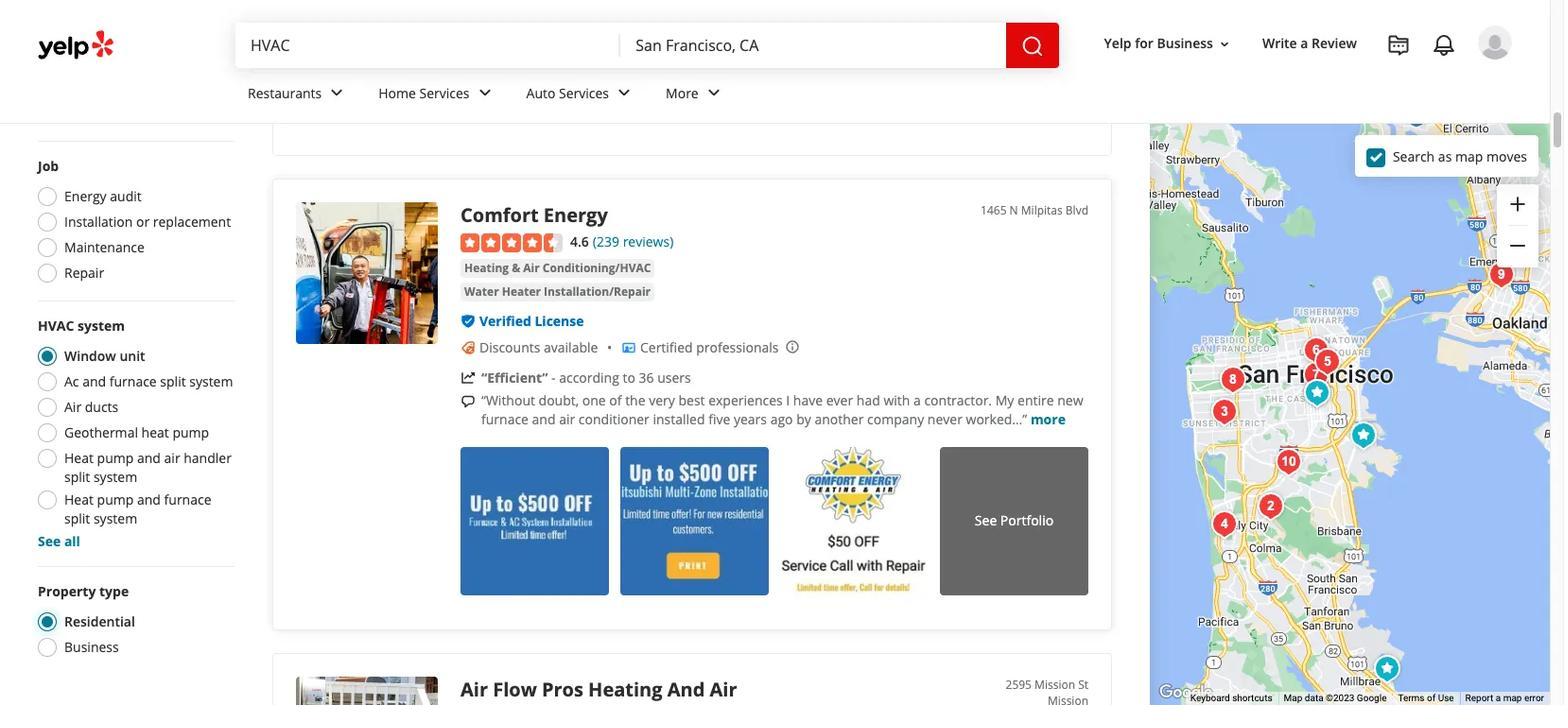 Task type: describe. For each thing, give the bounding box(es) containing it.
air inside the heating & air conditioning/hvac water heater installation/repair
[[523, 260, 540, 276]]

1 vertical spatial see portfolio link
[[940, 447, 1089, 596]]

16 chevron down v2 image
[[1217, 37, 1233, 52]]

available
[[544, 338, 598, 356]]

map region
[[936, 0, 1565, 706]]

heat
[[142, 424, 169, 442]]

projects image
[[1388, 34, 1410, 57]]

ac
[[64, 373, 79, 391]]

0 vertical spatial pump
[[173, 424, 209, 442]]

years
[[734, 410, 767, 428]]

none field near
[[636, 35, 991, 56]]

user actions element
[[1089, 24, 1539, 140]]

4.6 star rating image
[[461, 233, 563, 252]]

Near text field
[[636, 35, 991, 56]]

search
[[1393, 147, 1435, 165]]

moves
[[1487, 147, 1528, 165]]

or
[[136, 213, 150, 231]]

n
[[1010, 203, 1018, 219]]

verified license button
[[480, 312, 584, 330]]

0 vertical spatial split
[[160, 373, 186, 391]]

write
[[1263, 34, 1298, 52]]

unit
[[120, 347, 145, 365]]

ago
[[771, 410, 793, 428]]

map for moves
[[1456, 147, 1484, 165]]

never
[[928, 410, 963, 428]]

heating inside air flow pros heating and air conditioning
[[588, 677, 663, 703]]

report a map error link
[[1466, 693, 1545, 704]]

air inside "without doubt, one of the very best experiences i have ever had with a contractor. my entire new furnace and air conditioner installed five years ago by another company never worked…"
[[559, 410, 575, 428]]

conditioning
[[461, 704, 582, 706]]

&
[[512, 260, 520, 276]]

air right and
[[710, 677, 737, 703]]

ocean air heating image
[[1206, 393, 1243, 431]]

energy audit
[[64, 187, 142, 205]]

restaurants
[[248, 84, 322, 102]]

atlas heating image
[[1483, 256, 1521, 294]]

restaurants link
[[233, 68, 363, 123]]

installation
[[64, 213, 133, 231]]

auto services link
[[511, 68, 651, 123]]

terms
[[1399, 693, 1425, 704]]

system up handler
[[189, 373, 233, 391]]

building efficiency image
[[1214, 361, 1252, 399]]

0 horizontal spatial see
[[38, 533, 61, 551]]

system up window unit
[[78, 317, 125, 335]]

"without
[[481, 391, 535, 409]]

users
[[658, 369, 691, 387]]

0 vertical spatial see portfolio link
[[887, 0, 1089, 121]]

geothermal
[[64, 424, 138, 442]]

pump for split
[[97, 491, 134, 509]]

auto services
[[526, 84, 609, 102]]

more link
[[1031, 410, 1066, 428]]

hvac
[[38, 317, 74, 335]]

audit
[[110, 187, 142, 205]]

heating & air conditioning/hvac link
[[461, 259, 655, 278]]

heating & air conditioning/hvac water heater installation/repair
[[464, 260, 651, 300]]

map
[[1284, 693, 1303, 704]]

"efficient" - according to 36 users
[[481, 369, 691, 387]]

and inside "without doubt, one of the very best experiences i have ever had with a contractor. my entire new furnace and air conditioner installed five years ago by another company never worked…"
[[532, 410, 556, 428]]

for
[[1135, 34, 1154, 52]]

option group containing property type
[[32, 583, 235, 663]]

4.6 link
[[570, 231, 589, 252]]

24 chevron down v2 image for restaurants
[[326, 82, 348, 104]]

blvd
[[1066, 203, 1089, 219]]

24 chevron down v2 image for more
[[703, 82, 725, 104]]

the
[[625, 391, 646, 409]]

repair
[[64, 264, 104, 282]]

and right "ac"
[[82, 373, 106, 391]]

comfort energy link
[[461, 203, 608, 228]]

contractor.
[[925, 391, 992, 409]]

business inside button
[[1157, 34, 1214, 52]]

map for error
[[1504, 693, 1523, 704]]

home services
[[379, 84, 470, 102]]

search as map moves
[[1393, 147, 1528, 165]]

furnace inside heat pump and furnace split system
[[164, 491, 211, 509]]

new
[[1058, 391, 1084, 409]]

company
[[867, 410, 924, 428]]

system inside heat pump and furnace split system
[[94, 510, 137, 528]]

next hvac & appliance repair image
[[1309, 343, 1347, 381]]

36
[[639, 369, 654, 387]]

heating inside the heating & air conditioning/hvac water heater installation/repair
[[464, 260, 509, 276]]

services for home services
[[420, 84, 470, 102]]

installation or replacement
[[64, 213, 231, 231]]

google image
[[1155, 681, 1217, 706]]

option group containing hvac system
[[32, 317, 235, 551]]

pump for handler
[[97, 449, 134, 467]]

installation/repair
[[544, 284, 651, 300]]

air inside option group
[[64, 398, 81, 416]]

very
[[649, 391, 675, 409]]

"without doubt, one of the very best experiences i have ever had with a contractor. my entire new furnace and air conditioner installed five years ago by another company never worked…"
[[481, 391, 1084, 428]]

auto
[[526, 84, 556, 102]]

use
[[1438, 693, 1455, 704]]

zoom in image
[[1507, 193, 1530, 215]]

ever
[[827, 391, 853, 409]]

0 horizontal spatial energy
[[64, 187, 107, 205]]

certified professionals
[[640, 338, 779, 356]]

review
[[1312, 34, 1357, 52]]

air inside heat pump and air handler split system
[[164, 449, 180, 467]]

one
[[583, 391, 606, 409]]

job
[[38, 157, 59, 175]]

comfort
[[461, 203, 539, 228]]

license
[[535, 312, 584, 330]]

a for report
[[1496, 693, 1501, 704]]

replacement
[[153, 213, 231, 231]]

home services link
[[363, 68, 511, 123]]

reviews)
[[623, 233, 674, 251]]

experiences
[[709, 391, 783, 409]]

all
[[64, 533, 80, 551]]

of inside "without doubt, one of the very best experiences i have ever had with a contractor. my entire new furnace and air conditioner installed five years ago by another company never worked…"
[[609, 391, 622, 409]]

comfort energy image
[[296, 203, 438, 344]]

and
[[668, 677, 705, 703]]

breathable image
[[1297, 332, 1335, 369]]

apollo heating & ventilating image
[[1270, 443, 1308, 481]]

error
[[1525, 693, 1545, 704]]

best
[[679, 391, 705, 409]]

(239 reviews)
[[593, 233, 674, 251]]

24 chevron down v2 image for home services
[[474, 82, 496, 104]]

1 vertical spatial see portfolio
[[975, 512, 1054, 530]]

verified
[[480, 312, 531, 330]]

yelp for business
[[1104, 34, 1214, 52]]

search image
[[1021, 35, 1044, 57]]

nolan p. image
[[1479, 26, 1513, 60]]

report a map error
[[1466, 693, 1545, 704]]



Task type: locate. For each thing, give the bounding box(es) containing it.
2 vertical spatial pump
[[97, 491, 134, 509]]

1 vertical spatial heat
[[64, 491, 94, 509]]

0 horizontal spatial services
[[420, 84, 470, 102]]

2 vertical spatial split
[[64, 510, 90, 528]]

2 horizontal spatial see
[[975, 512, 997, 530]]

pump
[[173, 424, 209, 442], [97, 449, 134, 467], [97, 491, 134, 509]]

write a review
[[1263, 34, 1357, 52]]

24 chevron down v2 image left auto
[[474, 82, 496, 104]]

air down "ac"
[[64, 398, 81, 416]]

report
[[1466, 693, 1494, 704]]

pump inside heat pump and furnace split system
[[97, 491, 134, 509]]

energy up 4.6 link
[[544, 203, 608, 228]]

1 heat from the top
[[64, 449, 94, 467]]

(239 reviews) link
[[593, 231, 674, 252]]

energy
[[64, 187, 107, 205], [544, 203, 608, 228]]

1 horizontal spatial a
[[1301, 34, 1309, 52]]

1465 n milpitas blvd
[[981, 203, 1089, 219]]

0 horizontal spatial furnace
[[109, 373, 157, 391]]

system up heat pump and furnace split system
[[94, 468, 137, 486]]

a for write
[[1301, 34, 1309, 52]]

24 chevron down v2 image inside the auto services 'link'
[[613, 82, 636, 104]]

0 horizontal spatial heating
[[464, 260, 509, 276]]

heat for split
[[64, 449, 94, 467]]

terms of use link
[[1399, 693, 1455, 704]]

five
[[709, 410, 731, 428]]

2 option group from the top
[[32, 317, 235, 551]]

1 vertical spatial furnace
[[481, 410, 529, 428]]

pump inside heat pump and air handler split system
[[97, 449, 134, 467]]

heat for system
[[64, 491, 94, 509]]

pump down geothermal
[[97, 449, 134, 467]]

2 services from the left
[[559, 84, 609, 102]]

24 chevron down v2 image inside 'home services' link
[[474, 82, 496, 104]]

0 horizontal spatial a
[[914, 391, 921, 409]]

heat inside heat pump and air handler split system
[[64, 449, 94, 467]]

1 horizontal spatial heating
[[588, 677, 663, 703]]

to
[[623, 369, 636, 387]]

none field up the business categories element
[[636, 35, 991, 56]]

business
[[1157, 34, 1214, 52], [64, 639, 119, 657]]

1 option group from the top
[[32, 157, 235, 289]]

2 horizontal spatial furnace
[[481, 410, 529, 428]]

2 vertical spatial see
[[38, 533, 61, 551]]

keyboard
[[1191, 693, 1230, 704]]

property
[[38, 583, 96, 601]]

see all button
[[38, 533, 80, 551]]

a plus quality hvac image
[[1206, 506, 1243, 543]]

professionals
[[696, 338, 779, 356]]

1 vertical spatial business
[[64, 639, 119, 657]]

1 horizontal spatial energy
[[544, 203, 608, 228]]

1 services from the left
[[420, 84, 470, 102]]

yelp
[[1104, 34, 1132, 52]]

0 vertical spatial of
[[609, 391, 622, 409]]

of left "use"
[[1427, 693, 1436, 704]]

none field up home services
[[251, 35, 606, 56]]

2 24 chevron down v2 image from the left
[[474, 82, 496, 104]]

and down heat pump and air handler split system
[[137, 491, 161, 509]]

24 chevron down v2 image
[[326, 82, 348, 104], [474, 82, 496, 104], [613, 82, 636, 104], [703, 82, 725, 104]]

google
[[1357, 693, 1387, 704]]

0 vertical spatial option group
[[32, 157, 235, 289]]

24 chevron down v2 image inside more link
[[703, 82, 725, 104]]

split up all
[[64, 510, 90, 528]]

2 vertical spatial option group
[[32, 583, 235, 663]]

heating up "water"
[[464, 260, 509, 276]]

Find text field
[[251, 35, 606, 56]]

business categories element
[[233, 68, 1513, 123]]

portfolio for the bottom see portfolio link
[[1001, 512, 1054, 530]]

discounts available
[[480, 338, 598, 356]]

same day air conditioning & heating image
[[1297, 356, 1335, 394]]

map data ©2023 google
[[1284, 693, 1387, 704]]

0 vertical spatial air
[[559, 410, 575, 428]]

air left flow
[[461, 677, 488, 703]]

see
[[948, 11, 971, 29], [975, 512, 997, 530], [38, 533, 61, 551]]

16 discount available v2 image
[[461, 340, 476, 355]]

24 chevron down v2 image right "restaurants"
[[326, 82, 348, 104]]

furnace inside "without doubt, one of the very best experiences i have ever had with a contractor. my entire new furnace and air conditioner installed five years ago by another company never worked…"
[[481, 410, 529, 428]]

0 vertical spatial furnace
[[109, 373, 157, 391]]

1 vertical spatial map
[[1504, 693, 1523, 704]]

services right home on the left top of the page
[[420, 84, 470, 102]]

more
[[666, 84, 699, 102]]

heating left and
[[588, 677, 663, 703]]

air right &
[[523, 260, 540, 276]]

air
[[523, 260, 540, 276], [64, 398, 81, 416], [461, 677, 488, 703], [710, 677, 737, 703]]

1 horizontal spatial air
[[559, 410, 575, 428]]

16 speech v2 image
[[461, 394, 476, 409]]

residential
[[64, 613, 135, 631]]

business down residential
[[64, 639, 119, 657]]

2 heat from the top
[[64, 491, 94, 509]]

1 vertical spatial pump
[[97, 449, 134, 467]]

heat inside heat pump and furnace split system
[[64, 491, 94, 509]]

1 vertical spatial option group
[[32, 317, 235, 551]]

more
[[1031, 410, 1066, 428]]

map left error
[[1504, 693, 1523, 704]]

0 vertical spatial map
[[1456, 147, 1484, 165]]

16 trending v2 image
[[461, 370, 476, 386]]

have
[[794, 391, 823, 409]]

0 horizontal spatial air
[[164, 449, 180, 467]]

maintenance
[[64, 238, 145, 256]]

more link
[[651, 68, 740, 123]]

heat down geothermal
[[64, 449, 94, 467]]

san francisco heating and cooling image
[[1252, 488, 1290, 525]]

24 chevron down v2 image right auto services
[[613, 82, 636, 104]]

i
[[786, 391, 790, 409]]

a right with
[[914, 391, 921, 409]]

worked…"
[[966, 410, 1028, 428]]

yelp for business button
[[1097, 27, 1240, 61]]

pump up handler
[[173, 424, 209, 442]]

write a review link
[[1255, 27, 1365, 61]]

business inside option group
[[64, 639, 119, 657]]

water heater installation/repair button
[[461, 283, 655, 302]]

2 vertical spatial a
[[1496, 693, 1501, 704]]

split inside heat pump and furnace split system
[[64, 510, 90, 528]]

"efficient"
[[481, 369, 548, 387]]

0 vertical spatial portfolio
[[974, 11, 1027, 29]]

3 24 chevron down v2 image from the left
[[613, 82, 636, 104]]

ac and furnace split system
[[64, 373, 233, 391]]

as
[[1439, 147, 1452, 165]]

2 vertical spatial furnace
[[164, 491, 211, 509]]

business left 16 chevron down v2 image
[[1157, 34, 1214, 52]]

split inside heat pump and air handler split system
[[64, 468, 90, 486]]

air flow pros heating and air conditioning image
[[1298, 374, 1336, 412], [1298, 374, 1336, 412]]

my
[[996, 391, 1014, 409]]

heating & air conditioning/hvac button
[[461, 259, 655, 278]]

0 horizontal spatial map
[[1456, 147, 1484, 165]]

services inside 'link'
[[559, 84, 609, 102]]

portfolio
[[974, 11, 1027, 29], [1001, 512, 1054, 530]]

hvac system
[[38, 317, 125, 335]]

1 horizontal spatial of
[[1427, 693, 1436, 704]]

air ducts
[[64, 398, 118, 416]]

4.6
[[570, 233, 589, 251]]

furnace down "without
[[481, 410, 529, 428]]

pump down heat pump and air handler split system
[[97, 491, 134, 509]]

heat up all
[[64, 491, 94, 509]]

notifications image
[[1433, 34, 1456, 57]]

1 vertical spatial see
[[975, 512, 997, 530]]

16 certified professionals v2 image
[[621, 340, 637, 355]]

split up heat
[[160, 373, 186, 391]]

0 vertical spatial heating
[[464, 260, 509, 276]]

heat pump and furnace split system
[[64, 491, 211, 528]]

services
[[420, 84, 470, 102], [559, 84, 609, 102]]

2 horizontal spatial a
[[1496, 693, 1501, 704]]

data
[[1305, 693, 1324, 704]]

system inside heat pump and air handler split system
[[94, 468, 137, 486]]

1 horizontal spatial none field
[[636, 35, 991, 56]]

air flow pros heating and air conditioning
[[461, 677, 737, 706]]

1 vertical spatial portfolio
[[1001, 512, 1054, 530]]

map right as
[[1456, 147, 1484, 165]]

1 horizontal spatial see
[[948, 11, 971, 29]]

0 vertical spatial see portfolio
[[948, 11, 1027, 29]]

None field
[[251, 35, 606, 56], [636, 35, 991, 56]]

verified license
[[480, 312, 584, 330]]

certified
[[640, 338, 693, 356]]

and down doubt, on the bottom of the page
[[532, 410, 556, 428]]

heater
[[502, 284, 541, 300]]

option group containing job
[[32, 157, 235, 289]]

0 horizontal spatial none field
[[251, 35, 606, 56]]

0 vertical spatial see
[[948, 11, 971, 29]]

energy up installation
[[64, 187, 107, 205]]

keyboard shortcuts
[[1191, 693, 1273, 704]]

1 none field from the left
[[251, 35, 606, 56]]

split down geothermal
[[64, 468, 90, 486]]

0 vertical spatial a
[[1301, 34, 1309, 52]]

24 chevron down v2 image for auto services
[[613, 82, 636, 104]]

and
[[82, 373, 106, 391], [532, 410, 556, 428], [137, 449, 161, 467], [137, 491, 161, 509]]

and inside heat pump and furnace split system
[[137, 491, 161, 509]]

info icon image
[[785, 340, 800, 355], [785, 340, 800, 355]]

system down heat pump and air handler split system
[[94, 510, 137, 528]]

a inside "without doubt, one of the very best experiences i have ever had with a contractor. my entire new furnace and air conditioner installed five years ago by another company never worked…"
[[914, 391, 921, 409]]

1 horizontal spatial map
[[1504, 693, 1523, 704]]

0 horizontal spatial of
[[609, 391, 622, 409]]

furnace down unit at the left
[[109, 373, 157, 391]]

2595 mission st
[[1006, 677, 1089, 693]]

0 horizontal spatial business
[[64, 639, 119, 657]]

portfolio for the topmost see portfolio link
[[974, 11, 1027, 29]]

type
[[99, 583, 129, 601]]

1 vertical spatial a
[[914, 391, 921, 409]]

services right auto
[[559, 84, 609, 102]]

dennis's heating & cooling image
[[1345, 417, 1383, 455]]

of up conditioner at the bottom of page
[[609, 391, 622, 409]]

a right report
[[1496, 693, 1501, 704]]

None search field
[[236, 23, 1063, 68]]

none field the find
[[251, 35, 606, 56]]

map
[[1456, 147, 1484, 165], [1504, 693, 1523, 704]]

1 horizontal spatial business
[[1157, 34, 1214, 52]]

group
[[1497, 184, 1539, 268]]

2 none field from the left
[[636, 35, 991, 56]]

1 24 chevron down v2 image from the left
[[326, 82, 348, 104]]

3 option group from the top
[[32, 583, 235, 663]]

shortcuts
[[1233, 693, 1273, 704]]

zoom out image
[[1507, 235, 1530, 257]]

installed
[[653, 410, 705, 428]]

services for auto services
[[559, 84, 609, 102]]

air down heat
[[164, 449, 180, 467]]

and inside heat pump and air handler split system
[[137, 449, 161, 467]]

16 verified v2 image
[[461, 314, 476, 329]]

heating
[[464, 260, 509, 276], [588, 677, 663, 703]]

1 vertical spatial heating
[[588, 677, 663, 703]]

a right write
[[1301, 34, 1309, 52]]

home
[[379, 84, 416, 102]]

1 vertical spatial of
[[1427, 693, 1436, 704]]

2595
[[1006, 677, 1032, 693]]

flow
[[493, 677, 537, 703]]

see portfolio
[[948, 11, 1027, 29], [975, 512, 1054, 530]]

24 chevron down v2 image right more
[[703, 82, 725, 104]]

24 chevron down v2 image inside restaurants link
[[326, 82, 348, 104]]

according
[[559, 369, 619, 387]]

1 vertical spatial split
[[64, 468, 90, 486]]

water heater installation/repair link
[[461, 283, 655, 302]]

air
[[559, 410, 575, 428], [164, 449, 180, 467]]

option group
[[32, 157, 235, 289], [32, 317, 235, 551], [32, 583, 235, 663]]

by
[[797, 410, 811, 428]]

and down heat
[[137, 449, 161, 467]]

1 vertical spatial air
[[164, 449, 180, 467]]

furnace down handler
[[164, 491, 211, 509]]

1 horizontal spatial furnace
[[164, 491, 211, 509]]

discounts
[[480, 338, 540, 356]]

air down doubt, on the bottom of the page
[[559, 410, 575, 428]]

a inside write a review link
[[1301, 34, 1309, 52]]

0 vertical spatial business
[[1157, 34, 1214, 52]]

ortiz heating & air conditioning image
[[1368, 650, 1406, 688]]

1 horizontal spatial services
[[559, 84, 609, 102]]

another
[[815, 410, 864, 428]]

mission
[[1035, 677, 1076, 693]]

4 24 chevron down v2 image from the left
[[703, 82, 725, 104]]

-
[[552, 369, 556, 387]]

0 vertical spatial heat
[[64, 449, 94, 467]]

responding
[[76, 27, 138, 44]]



Task type: vqa. For each thing, say whether or not it's contained in the screenshot.
safe
no



